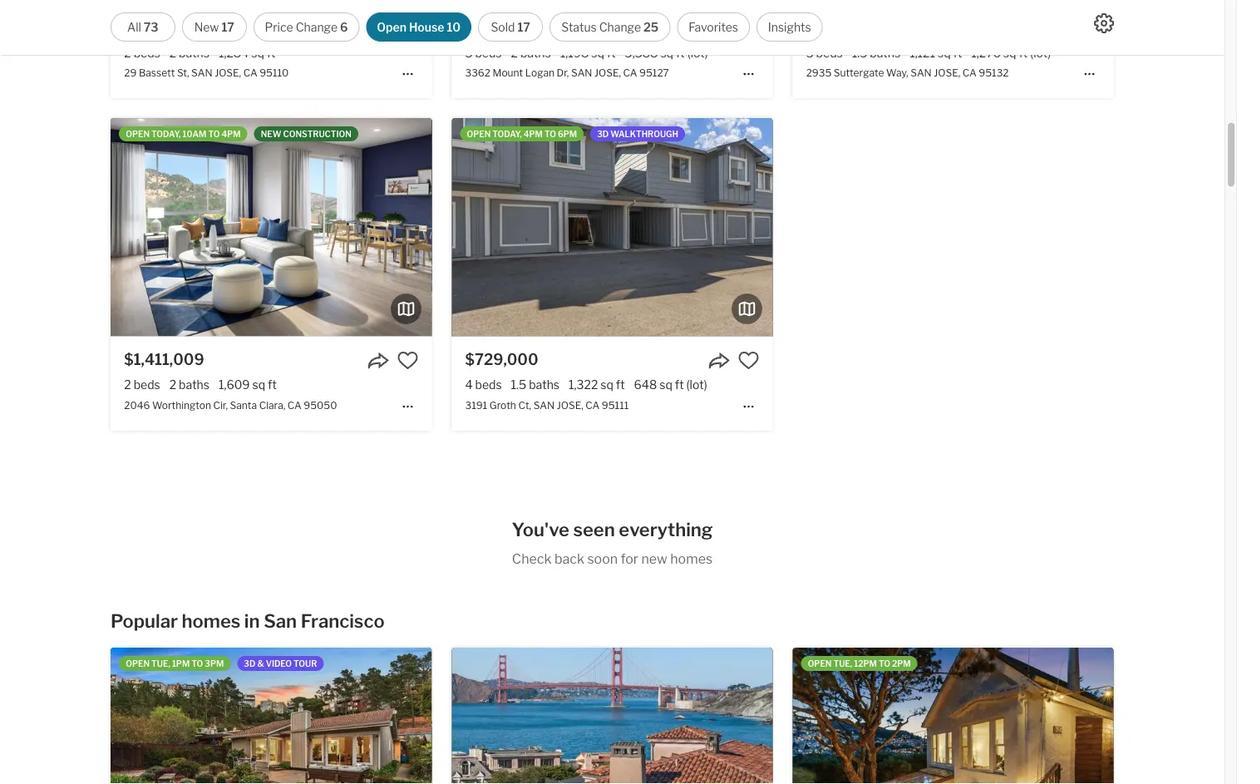 Task type: describe. For each thing, give the bounding box(es) containing it.
ca for $729,000
[[586, 399, 600, 412]]

1,609 sq ft
[[219, 378, 277, 392]]

construction
[[283, 129, 352, 139]]

to for 10am
[[208, 129, 220, 139]]

santa
[[230, 399, 257, 412]]

2 for $1,411,009
[[169, 378, 176, 392]]

1,609
[[219, 378, 250, 392]]

1.5 for 3 beds
[[852, 46, 868, 60]]

new 17
[[194, 20, 234, 34]]

way,
[[887, 67, 909, 79]]

tour
[[294, 659, 317, 669]]

1.5 baths for 3 beds
[[852, 46, 901, 60]]

3pm
[[205, 659, 224, 669]]

ft for 1,276 sq ft (lot)
[[1019, 46, 1028, 60]]

jose, down the 1,198 sq ft
[[595, 67, 621, 79]]

10
[[447, 20, 461, 34]]

you've
[[512, 518, 570, 541]]

sq for 1,609
[[252, 378, 265, 392]]

open for open tue, 1pm to 3pm
[[126, 659, 150, 669]]

favorite button image for $849,950
[[397, 17, 419, 39]]

new
[[642, 550, 668, 567]]

all 73
[[127, 20, 159, 34]]

1,322 sq ft
[[569, 378, 625, 392]]

popular homes in san francisco
[[111, 610, 385, 632]]

95050
[[304, 399, 337, 412]]

1,284 sq ft
[[219, 46, 276, 60]]

2 baths for $1,411,009
[[169, 378, 210, 392]]

5,388
[[625, 46, 658, 60]]

baths for $1,411,009
[[179, 378, 210, 392]]

new
[[261, 129, 281, 139]]

ct,
[[519, 399, 532, 412]]

(lot) for $729,000
[[687, 378, 708, 392]]

status
[[562, 20, 597, 34]]

$849,950
[[124, 18, 198, 36]]

(lot) right '1,276'
[[1031, 46, 1051, 60]]

12pm
[[854, 659, 877, 669]]

sq for 1,276
[[1004, 46, 1017, 60]]

to for 4pm
[[545, 129, 556, 139]]

1pm
[[172, 659, 190, 669]]

open today, 10am to 4pm
[[126, 129, 241, 139]]

option group containing all
[[110, 12, 823, 42]]

1,121 sq ft
[[910, 46, 963, 60]]

check back soon for new homes
[[512, 550, 713, 567]]

favorites
[[689, 20, 739, 34]]

ft for 5,388 sq ft (lot)
[[676, 46, 685, 60]]

Open House radio
[[366, 12, 472, 42]]

back
[[555, 550, 585, 567]]

2pm
[[892, 659, 911, 669]]

ft for 1,609 sq ft
[[268, 378, 277, 392]]

logan
[[525, 67, 555, 79]]

1,198
[[560, 46, 589, 60]]

open tue, 12pm to 2pm
[[808, 659, 911, 669]]

Price Change radio
[[253, 12, 360, 42]]

Status Change radio
[[550, 12, 671, 42]]

suttergate
[[834, 67, 885, 79]]

beds for $849,950
[[134, 46, 160, 60]]

1 photo of 3978 22nd st, san francisco, ca 94114 image from the left
[[793, 648, 1114, 784]]

status change 25
[[562, 20, 659, 34]]

sold
[[491, 20, 515, 34]]

2 photo of 3978 22nd st, san francisco, ca 94114 image from the left
[[1114, 648, 1238, 784]]

3362
[[465, 67, 491, 79]]

4
[[465, 378, 473, 392]]

1 photo of 3191 groth ct, san jose, ca 95111 image from the left
[[452, 118, 773, 336]]

cir,
[[213, 399, 228, 412]]

2 for $908,888
[[511, 46, 518, 60]]

ft for 1,198 sq ft
[[607, 46, 616, 60]]

ft for 1,284 sq ft
[[267, 46, 276, 60]]

for
[[621, 550, 639, 567]]

1.5 baths for 4 beds
[[511, 378, 560, 392]]

1,276
[[972, 46, 1001, 60]]

2 baths for $849,950
[[169, 46, 210, 60]]

2 up 29
[[124, 46, 131, 60]]

baths for $908,888
[[521, 46, 551, 60]]

648 sq ft (lot)
[[634, 378, 708, 392]]

dr,
[[557, 67, 569, 79]]

tue, for 12pm
[[834, 659, 853, 669]]

san right the dr,
[[571, 67, 593, 79]]

sq for 1,198
[[592, 46, 605, 60]]

everything
[[619, 518, 713, 541]]

you've seen everything
[[512, 518, 713, 541]]

beds for $1,411,009
[[134, 378, 160, 392]]

1 4pm from the left
[[222, 129, 241, 139]]

house
[[409, 20, 445, 34]]

new
[[194, 20, 219, 34]]

95111
[[602, 399, 629, 412]]

0 horizontal spatial homes
[[182, 610, 241, 632]]

5,388 sq ft (lot)
[[625, 46, 708, 60]]

check
[[512, 550, 552, 567]]

2 beds for $849,950
[[124, 46, 160, 60]]

$908,888
[[465, 18, 540, 36]]

san for 3191 groth ct, san jose, ca 95111
[[534, 399, 555, 412]]

3191 groth ct, san jose, ca 95111
[[465, 399, 629, 412]]

sq for 648
[[660, 378, 673, 392]]

open for open today, 10am to 4pm
[[126, 129, 150, 139]]

6pm
[[558, 129, 577, 139]]

seen
[[573, 518, 615, 541]]

ft for 648 sq ft (lot)
[[675, 378, 684, 392]]

walkthrough
[[611, 129, 679, 139]]

bassett
[[139, 67, 175, 79]]

1,276 sq ft (lot)
[[972, 46, 1051, 60]]

25
[[644, 20, 659, 34]]

3d walkthrough
[[597, 129, 679, 139]]

29 bassett st, san jose, ca 95110
[[124, 67, 289, 79]]

today, for $729,000
[[493, 129, 522, 139]]

price
[[265, 20, 293, 34]]

mount
[[493, 67, 523, 79]]

baths for $849,950
[[179, 46, 210, 60]]

san
[[264, 610, 297, 632]]

soon
[[588, 550, 618, 567]]

95110
[[260, 67, 289, 79]]



Task type: vqa. For each thing, say whether or not it's contained in the screenshot.
(lot)
yes



Task type: locate. For each thing, give the bounding box(es) containing it.
0 vertical spatial 3d
[[597, 129, 609, 139]]

baths up the way,
[[870, 46, 901, 60]]

17 right new
[[222, 20, 234, 34]]

popular
[[111, 610, 178, 632]]

homes
[[671, 550, 713, 567], [182, 610, 241, 632]]

17 inside new option
[[222, 20, 234, 34]]

new construction
[[261, 129, 352, 139]]

price change 6
[[265, 20, 348, 34]]

3 beds
[[465, 46, 502, 60], [806, 46, 843, 60]]

2 up mount
[[511, 46, 518, 60]]

4 beds
[[465, 378, 502, 392]]

1 2 beds from the top
[[124, 46, 160, 60]]

open left 10am
[[126, 129, 150, 139]]

1 horizontal spatial 3
[[806, 46, 814, 60]]

2 for $849,950
[[169, 46, 176, 60]]

10am
[[183, 129, 207, 139]]

baths for $729,000
[[529, 378, 560, 392]]

2 beds up 29
[[124, 46, 160, 60]]

sq for 1,284
[[251, 46, 264, 60]]

2 beds
[[124, 46, 160, 60], [124, 378, 160, 392]]

$799,000
[[806, 18, 880, 36]]

3 beds up the 3362 on the top left of the page
[[465, 46, 502, 60]]

in
[[244, 610, 260, 632]]

1 horizontal spatial today,
[[493, 129, 522, 139]]

(lot) down favorites
[[688, 46, 708, 60]]

1 horizontal spatial homes
[[671, 550, 713, 567]]

homes right new
[[671, 550, 713, 567]]

0 horizontal spatial 4pm
[[222, 129, 241, 139]]

17
[[222, 20, 234, 34], [518, 20, 531, 34]]

change left 25
[[599, 20, 641, 34]]

2 baths
[[169, 46, 210, 60], [511, 46, 551, 60], [169, 378, 210, 392]]

4pm left 6pm
[[524, 129, 543, 139]]

jose,
[[215, 67, 241, 79], [595, 67, 621, 79], [934, 67, 961, 79], [557, 399, 584, 412]]

1.5 baths up ct,
[[511, 378, 560, 392]]

open down popular
[[126, 659, 150, 669]]

0 horizontal spatial 1.5 baths
[[511, 378, 560, 392]]

29
[[124, 67, 137, 79]]

ca down 5,388
[[623, 67, 638, 79]]

2 up worthington at bottom left
[[169, 378, 176, 392]]

17 right sold
[[518, 20, 531, 34]]

ft
[[267, 46, 276, 60], [607, 46, 616, 60], [676, 46, 685, 60], [954, 46, 963, 60], [1019, 46, 1028, 60], [268, 378, 277, 392], [616, 378, 625, 392], [675, 378, 684, 392]]

1 tue, from the left
[[151, 659, 170, 669]]

open for open today, 4pm to 6pm
[[467, 129, 491, 139]]

open down the 3362 on the top left of the page
[[467, 129, 491, 139]]

0 horizontal spatial 1.5
[[511, 378, 527, 392]]

jose, down '1,322'
[[557, 399, 584, 412]]

2 photo of 2046 worthington cir, santa clara, ca 95050 image from the left
[[432, 118, 753, 336]]

favorite button checkbox
[[397, 17, 419, 39], [738, 17, 760, 39], [397, 350, 419, 371], [738, 350, 760, 371]]

95127
[[640, 67, 669, 79]]

san for 29 bassett st, san jose, ca 95110
[[191, 67, 213, 79]]

open
[[377, 20, 407, 34]]

17 for sold 17
[[518, 20, 531, 34]]

change left "6"
[[296, 20, 338, 34]]

favorite button checkbox for $1,411,009
[[397, 350, 419, 371]]

sq for 1,322
[[601, 378, 614, 392]]

sold 17
[[491, 20, 531, 34]]

jose, for 2935 suttergate way, san jose, ca 95132
[[934, 67, 961, 79]]

favorite button image for $799,000
[[1079, 17, 1101, 39]]

ft right 5,388
[[676, 46, 685, 60]]

change for 6
[[296, 20, 338, 34]]

sq up clara,
[[252, 378, 265, 392]]

favorite button image for $729,000
[[738, 350, 760, 371]]

photo of 3191 groth ct, san jose, ca 95111 image
[[452, 118, 773, 336], [773, 118, 1094, 336]]

1 vertical spatial favorite button image
[[738, 350, 760, 371]]

ft left '1,276'
[[954, 46, 963, 60]]

tue, left 12pm
[[834, 659, 853, 669]]

2 4pm from the left
[[524, 129, 543, 139]]

3d & video tour
[[244, 659, 317, 669]]

ca for $1,411,009
[[288, 399, 302, 412]]

photo of 3978 22nd st, san francisco, ca 94114 image
[[793, 648, 1114, 784], [1114, 648, 1238, 784]]

4pm right 10am
[[222, 129, 241, 139]]

3d
[[597, 129, 609, 139], [244, 659, 256, 669]]

beds
[[134, 46, 160, 60], [475, 46, 502, 60], [816, 46, 843, 60], [134, 378, 160, 392], [475, 378, 502, 392]]

1 today, from the left
[[151, 129, 181, 139]]

17 for new 17
[[222, 20, 234, 34]]

favorite button checkbox for $729,000
[[738, 350, 760, 371]]

ca
[[243, 67, 258, 79], [623, 67, 638, 79], [963, 67, 977, 79], [288, 399, 302, 412], [586, 399, 600, 412]]

ca down 1,322 sq ft
[[586, 399, 600, 412]]

1 change from the left
[[296, 20, 338, 34]]

2 up 2046
[[124, 378, 131, 392]]

worthington
[[152, 399, 211, 412]]

1 horizontal spatial change
[[599, 20, 641, 34]]

1 horizontal spatial 1.5 baths
[[852, 46, 901, 60]]

73
[[144, 20, 159, 34]]

jose, for 3191 groth ct, san jose, ca 95111
[[557, 399, 584, 412]]

1 vertical spatial 2 beds
[[124, 378, 160, 392]]

all
[[127, 20, 141, 34]]

1 horizontal spatial 17
[[518, 20, 531, 34]]

tue,
[[151, 659, 170, 669], [834, 659, 853, 669]]

4pm
[[222, 129, 241, 139], [524, 129, 543, 139]]

st,
[[177, 67, 189, 79]]

2 beds up 2046
[[124, 378, 160, 392]]

photo of 64 crags ct, san francisco, ca 94131 image
[[111, 648, 432, 784], [432, 648, 753, 784]]

ft down the status change option
[[607, 46, 616, 60]]

1 vertical spatial homes
[[182, 610, 241, 632]]

$1,411,009
[[124, 351, 204, 369]]

1 photo of 540 el camino del mar st, san francisco, ca 94121 image from the left
[[452, 648, 773, 784]]

ft right '648'
[[675, 378, 684, 392]]

open
[[126, 129, 150, 139], [467, 129, 491, 139], [126, 659, 150, 669], [808, 659, 832, 669]]

(lot) right '648'
[[687, 378, 708, 392]]

ca down 1,284 sq ft
[[243, 67, 258, 79]]

0 horizontal spatial change
[[296, 20, 338, 34]]

photo of 2046 worthington cir, santa clara, ca 95050 image
[[111, 118, 432, 336], [432, 118, 753, 336]]

&
[[257, 659, 264, 669]]

clara,
[[259, 399, 286, 412]]

photo of 540 el camino del mar st, san francisco, ca 94121 image
[[452, 648, 773, 784], [773, 648, 1094, 784]]

1 favorite button image from the top
[[738, 17, 760, 39]]

1,121
[[910, 46, 936, 60]]

open house 10
[[377, 20, 461, 34]]

san
[[191, 67, 213, 79], [571, 67, 593, 79], [911, 67, 932, 79], [534, 399, 555, 412]]

beds up the 3362 on the top left of the page
[[475, 46, 502, 60]]

ft for 1,121 sq ft
[[954, 46, 963, 60]]

1 photo of 64 crags ct, san francisco, ca 94131 image from the left
[[111, 648, 432, 784]]

0 horizontal spatial 3
[[465, 46, 473, 60]]

Insights radio
[[757, 12, 823, 42]]

jose, for 29 bassett st, san jose, ca 95110
[[215, 67, 241, 79]]

baths up worthington at bottom left
[[179, 378, 210, 392]]

2046 worthington cir, santa clara, ca 95050
[[124, 399, 337, 412]]

New radio
[[182, 12, 247, 42]]

1 vertical spatial 1.5
[[511, 378, 527, 392]]

648
[[634, 378, 657, 392]]

open tue, 1pm to 3pm
[[126, 659, 224, 669]]

6
[[340, 20, 348, 34]]

1.5 baths up suttergate in the right top of the page
[[852, 46, 901, 60]]

to right 10am
[[208, 129, 220, 139]]

sq right 1,198 at the top
[[592, 46, 605, 60]]

insights
[[768, 20, 811, 34]]

3 up 2935
[[806, 46, 814, 60]]

today, left 10am
[[151, 129, 181, 139]]

3d for 3d & video tour
[[244, 659, 256, 669]]

ft up clara,
[[268, 378, 277, 392]]

$729,000
[[465, 351, 539, 369]]

3d for 3d walkthrough
[[597, 129, 609, 139]]

today, left 6pm
[[493, 129, 522, 139]]

1 horizontal spatial 3 beds
[[806, 46, 843, 60]]

0 vertical spatial 1.5
[[852, 46, 868, 60]]

sq
[[251, 46, 264, 60], [592, 46, 605, 60], [661, 46, 674, 60], [938, 46, 951, 60], [1004, 46, 1017, 60], [252, 378, 265, 392], [601, 378, 614, 392], [660, 378, 673, 392]]

0 vertical spatial favorite button image
[[738, 17, 760, 39]]

3362 mount logan dr, san jose, ca 95127
[[465, 67, 669, 79]]

1 photo of 2046 worthington cir, santa clara, ca 95050 image from the left
[[111, 118, 432, 336]]

3
[[465, 46, 473, 60], [806, 46, 814, 60]]

ca for $849,950
[[243, 67, 258, 79]]

2 photo of 540 el camino del mar st, san francisco, ca 94121 image from the left
[[773, 648, 1094, 784]]

baths
[[179, 46, 210, 60], [521, 46, 551, 60], [870, 46, 901, 60], [179, 378, 210, 392], [529, 378, 560, 392]]

3 up the 3362 on the top left of the page
[[465, 46, 473, 60]]

video
[[266, 659, 292, 669]]

sq up 95127
[[661, 46, 674, 60]]

0 vertical spatial 1.5 baths
[[852, 46, 901, 60]]

ft up 95111
[[616, 378, 625, 392]]

17 inside 'sold' option
[[518, 20, 531, 34]]

3191
[[465, 399, 488, 412]]

groth
[[490, 399, 516, 412]]

sq up 95111
[[601, 378, 614, 392]]

1.5 for 4 beds
[[511, 378, 527, 392]]

Favorites radio
[[677, 12, 750, 42]]

1 3 from the left
[[465, 46, 473, 60]]

sq for 1,121
[[938, 46, 951, 60]]

2 up bassett on the top of page
[[169, 46, 176, 60]]

favorite button image for $908,888
[[738, 17, 760, 39]]

beds for $908,888
[[475, 46, 502, 60]]

2935 suttergate way, san jose, ca 95132
[[806, 67, 1009, 79]]

2 today, from the left
[[493, 129, 522, 139]]

tue, left 1pm
[[151, 659, 170, 669]]

1 horizontal spatial 1.5
[[852, 46, 868, 60]]

to for 1pm
[[192, 659, 203, 669]]

to right 1pm
[[192, 659, 203, 669]]

2 baths up st, at the top left
[[169, 46, 210, 60]]

0 horizontal spatial 3 beds
[[465, 46, 502, 60]]

1.5 baths
[[852, 46, 901, 60], [511, 378, 560, 392]]

tue, for 1pm
[[151, 659, 170, 669]]

sq right '1,276'
[[1004, 46, 1017, 60]]

1 vertical spatial 1.5 baths
[[511, 378, 560, 392]]

3d right 6pm
[[597, 129, 609, 139]]

Sold radio
[[478, 12, 543, 42]]

ca right clara,
[[288, 399, 302, 412]]

beds up 2935
[[816, 46, 843, 60]]

2046
[[124, 399, 150, 412]]

open left 12pm
[[808, 659, 832, 669]]

0 horizontal spatial 17
[[222, 20, 234, 34]]

1.5 up suttergate in the right top of the page
[[852, 46, 868, 60]]

1 horizontal spatial 4pm
[[524, 129, 543, 139]]

favorite button checkbox for $849,950
[[397, 17, 419, 39]]

2 baths up logan
[[511, 46, 551, 60]]

1 horizontal spatial 3d
[[597, 129, 609, 139]]

2 3 from the left
[[806, 46, 814, 60]]

2935
[[806, 67, 832, 79]]

1 horizontal spatial tue,
[[834, 659, 853, 669]]

2 baths up worthington at bottom left
[[169, 378, 210, 392]]

san down 1,121
[[911, 67, 932, 79]]

2 17 from the left
[[518, 20, 531, 34]]

ft up 95110
[[267, 46, 276, 60]]

3 for 2 baths
[[465, 46, 473, 60]]

(lot) for $908,888
[[688, 46, 708, 60]]

0 horizontal spatial today,
[[151, 129, 181, 139]]

favorite button image
[[397, 17, 419, 39], [1079, 17, 1101, 39], [397, 350, 419, 371]]

1,198 sq ft
[[560, 46, 616, 60]]

favorite button checkbox for $908,888
[[738, 17, 760, 39]]

2 3 beds from the left
[[806, 46, 843, 60]]

today,
[[151, 129, 181, 139], [493, 129, 522, 139]]

1,322
[[569, 378, 598, 392]]

2 photo of 64 crags ct, san francisco, ca 94131 image from the left
[[432, 648, 753, 784]]

change
[[296, 20, 338, 34], [599, 20, 641, 34]]

today, for $1,411,009
[[151, 129, 181, 139]]

3d left &
[[244, 659, 256, 669]]

to left 6pm
[[545, 129, 556, 139]]

2 change from the left
[[599, 20, 641, 34]]

favorite button image
[[738, 17, 760, 39], [738, 350, 760, 371]]

0 vertical spatial homes
[[671, 550, 713, 567]]

to for 12pm
[[879, 659, 891, 669]]

ca left 95132
[[963, 67, 977, 79]]

beds up 2046
[[134, 378, 160, 392]]

jose, down 1,284
[[215, 67, 241, 79]]

to left 2pm on the right bottom of the page
[[879, 659, 891, 669]]

2 favorite button image from the top
[[738, 350, 760, 371]]

3 beds for 1.5 baths
[[806, 46, 843, 60]]

beds right the 4
[[475, 378, 502, 392]]

beds for $729,000
[[475, 378, 502, 392]]

3 beds for 2 baths
[[465, 46, 502, 60]]

2 2 beds from the top
[[124, 378, 160, 392]]

All radio
[[110, 12, 175, 42]]

95132
[[979, 67, 1009, 79]]

0 horizontal spatial tue,
[[151, 659, 170, 669]]

favorite button image for $1,411,009
[[397, 350, 419, 371]]

san right ct,
[[534, 399, 555, 412]]

3 beds up 2935
[[806, 46, 843, 60]]

change for 25
[[599, 20, 641, 34]]

ft for 1,322 sq ft
[[616, 378, 625, 392]]

0 horizontal spatial 3d
[[244, 659, 256, 669]]

open for open tue, 12pm to 2pm
[[808, 659, 832, 669]]

francisco
[[301, 610, 385, 632]]

option group
[[110, 12, 823, 42]]

1 3 beds from the left
[[465, 46, 502, 60]]

san for 2935 suttergate way, san jose, ca 95132
[[911, 67, 932, 79]]

beds up bassett on the top of page
[[134, 46, 160, 60]]

1 17 from the left
[[222, 20, 234, 34]]

baths up logan
[[521, 46, 551, 60]]

2 tue, from the left
[[834, 659, 853, 669]]

2 beds for $1,411,009
[[124, 378, 160, 392]]

1.5 up ct,
[[511, 378, 527, 392]]

favorite button checkbox
[[1079, 17, 1101, 39]]

sq right 1,121
[[938, 46, 951, 60]]

1 vertical spatial 3d
[[244, 659, 256, 669]]

homes left "in"
[[182, 610, 241, 632]]

0 vertical spatial 2 beds
[[124, 46, 160, 60]]

san right st, at the top left
[[191, 67, 213, 79]]

ft right '1,276'
[[1019, 46, 1028, 60]]

sq right '648'
[[660, 378, 673, 392]]

sq right 1,284
[[251, 46, 264, 60]]

2
[[124, 46, 131, 60], [169, 46, 176, 60], [511, 46, 518, 60], [124, 378, 131, 392], [169, 378, 176, 392]]

2 baths for $908,888
[[511, 46, 551, 60]]

jose, down 1,121 sq ft
[[934, 67, 961, 79]]

sq for 5,388
[[661, 46, 674, 60]]

baths up 3191 groth ct, san jose, ca 95111
[[529, 378, 560, 392]]

photo of 2935 suttergate way, san jose, ca 95132 image
[[1114, 0, 1238, 4]]

2 photo of 3191 groth ct, san jose, ca 95111 image from the left
[[773, 118, 1094, 336]]

(lot)
[[688, 46, 708, 60], [1031, 46, 1051, 60], [687, 378, 708, 392]]

baths up st, at the top left
[[179, 46, 210, 60]]

1,284
[[219, 46, 249, 60]]

3 for 1.5 baths
[[806, 46, 814, 60]]



